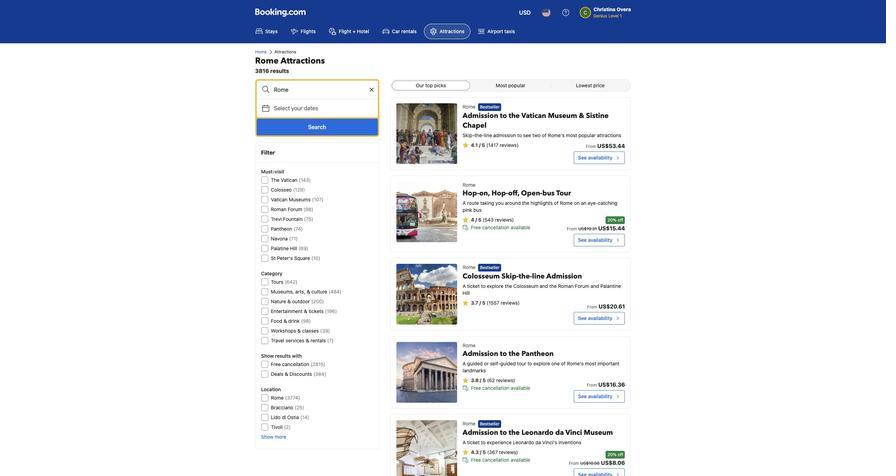 Task type: locate. For each thing, give the bounding box(es) containing it.
(98) down the entertainment & tickets (196)
[[301, 318, 311, 324]]

from left us$53.44 in the right top of the page
[[586, 144, 596, 149]]

20% up the 'us$15.44'
[[608, 218, 617, 223]]

chapel
[[463, 121, 487, 130]]

forum left palantine
[[575, 283, 589, 289]]

4 see availability from the top
[[578, 394, 612, 400]]

2 vertical spatial of
[[561, 361, 566, 367]]

0 vertical spatial ticket
[[467, 283, 480, 289]]

pink
[[463, 207, 472, 213]]

0 vertical spatial results
[[270, 68, 289, 74]]

/ right 4.1
[[479, 142, 481, 148]]

0 vertical spatial available
[[511, 225, 530, 231]]

2 off from the top
[[618, 452, 623, 458]]

0 vertical spatial attractions
[[440, 28, 465, 34]]

pantheon up navona
[[271, 226, 292, 232]]

of down tour
[[554, 200, 559, 206]]

2 free cancellation available from the top
[[471, 385, 530, 391]]

dates
[[304, 105, 318, 111]]

1 free cancellation available from the top
[[471, 225, 530, 231]]

from for admission to the pantheon
[[587, 383, 597, 388]]

skip- up 4.1
[[463, 132, 475, 138]]

see availability down from us$53.44
[[578, 155, 612, 161]]

0 vertical spatial line
[[484, 132, 492, 138]]

5 for admission
[[483, 378, 486, 384]]

nature
[[271, 299, 286, 305]]

2 bestseller from the top
[[480, 265, 500, 270]]

2 a from the top
[[463, 283, 466, 289]]

4.3 / 5 (367 reviews)
[[471, 450, 518, 456]]

0 horizontal spatial skip-
[[463, 132, 475, 138]]

admission
[[463, 111, 498, 121], [546, 272, 582, 281], [463, 349, 498, 359], [463, 428, 498, 438]]

two
[[533, 132, 541, 138]]

ticket up 4.3
[[467, 440, 480, 446]]

0 horizontal spatial line
[[484, 132, 492, 138]]

1 vertical spatial ticket
[[467, 440, 480, 446]]

skip- inside colosseum skip-the-line admission a ticket to explore the colosseum and the roman forum and palantine hill
[[502, 272, 519, 281]]

from left us$16.36
[[587, 383, 597, 388]]

of right two
[[542, 132, 547, 138]]

select
[[274, 105, 290, 111]]

/ right 4.3
[[480, 450, 482, 456]]

admission to the pantheon image
[[396, 342, 457, 403]]

1 horizontal spatial skip-
[[502, 272, 519, 281]]

1 and from the left
[[540, 283, 548, 289]]

ticket up "3.7"
[[467, 283, 480, 289]]

colosseum up 3.7 / 5 (1557 reviews)
[[513, 283, 538, 289]]

see
[[578, 155, 587, 161], [578, 237, 587, 243], [578, 315, 587, 321], [578, 394, 587, 400]]

see availability down from us$16.36
[[578, 394, 612, 400]]

1 vertical spatial show
[[261, 434, 273, 440]]

1 vertical spatial available
[[511, 385, 530, 391]]

from left us$10.08
[[569, 461, 579, 466]]

results inside the rome attractions 3816 results
[[270, 68, 289, 74]]

availability down from us$53.44
[[588, 155, 612, 161]]

0 vertical spatial explore
[[487, 283, 504, 289]]

picks
[[434, 82, 446, 88]]

from us$20.61
[[587, 304, 625, 310]]

the inside the rome hop-on, hop-off, open-bus tour a route taking you around the highlights of rome on an eye-catching pink bus
[[522, 200, 529, 206]]

to up experience
[[500, 428, 507, 438]]

1 vertical spatial pantheon
[[522, 349, 554, 359]]

1 show from the top
[[261, 353, 274, 359]]

2 vertical spatial bestseller
[[480, 422, 500, 427]]

1 off from the top
[[618, 218, 623, 223]]

roman inside colosseum skip-the-line admission a ticket to explore the colosseum and the roman forum and palantine hill
[[558, 283, 574, 289]]

0 vertical spatial rome's
[[548, 132, 565, 138]]

you
[[496, 200, 504, 206]]

3 available from the top
[[511, 457, 530, 463]]

free cancellation (2815)
[[271, 362, 325, 367]]

& left sistine
[[579, 111, 584, 121]]

show inside button
[[261, 434, 273, 440]]

show down travel
[[261, 353, 274, 359]]

1 horizontal spatial popular
[[579, 132, 596, 138]]

flights
[[301, 28, 316, 34]]

free cancellation available for on,
[[471, 225, 530, 231]]

most
[[566, 132, 577, 138], [585, 361, 596, 367]]

arts,
[[295, 289, 305, 295]]

guided
[[467, 361, 483, 367], [500, 361, 516, 367]]

see availability down from us$20.61
[[578, 315, 612, 321]]

0 horizontal spatial rome's
[[548, 132, 565, 138]]

1 horizontal spatial hop-
[[492, 189, 508, 198]]

from inside from us$53.44
[[586, 144, 596, 149]]

flight + hotel
[[339, 28, 369, 34]]

20% inside 20% off from us$10.08 us$8.06
[[608, 452, 617, 458]]

free for admission to the pantheon
[[471, 385, 481, 391]]

1 horizontal spatial guided
[[500, 361, 516, 367]]

to right tour
[[528, 361, 532, 367]]

colosseum
[[463, 272, 500, 281], [513, 283, 538, 289]]

museum
[[548, 111, 577, 121], [584, 428, 613, 438]]

museum right vinci on the right of the page
[[584, 428, 613, 438]]

on,
[[479, 189, 490, 198]]

0 horizontal spatial da
[[535, 440, 541, 446]]

1 horizontal spatial forum
[[575, 283, 589, 289]]

hop- up route
[[463, 189, 479, 198]]

popular inside admission to the vatican museum & sistine chapel skip-the-line admission to see two of rome's most popular attractions
[[579, 132, 596, 138]]

0 horizontal spatial rentals
[[311, 338, 326, 344]]

hop- up the you
[[492, 189, 508, 198]]

free for admission to the leonardo da vinci museum
[[471, 457, 481, 463]]

tour
[[556, 189, 571, 198]]

0 horizontal spatial popular
[[508, 82, 526, 88]]

(642)
[[285, 279, 297, 285]]

1 horizontal spatial rentals
[[401, 28, 417, 34]]

2 hop- from the left
[[492, 189, 508, 198]]

5 right 4
[[478, 217, 481, 223]]

vatican up colosseo (129)
[[281, 177, 297, 183]]

admission to the leonardo da vinci museum image
[[396, 421, 457, 476]]

colosseum skip-the-line admission a ticket to explore the colosseum and the roman forum and palantine hill
[[463, 272, 621, 296]]

(74)
[[294, 226, 303, 232]]

1 bestseller from the top
[[480, 105, 500, 110]]

the
[[271, 177, 279, 183]]

bus down route
[[473, 207, 482, 213]]

0 horizontal spatial hop-
[[463, 189, 479, 198]]

0 vertical spatial off
[[618, 218, 623, 223]]

reviews) for the
[[496, 378, 515, 384]]

of inside the rome hop-on, hop-off, open-bus tour a route taking you around the highlights of rome on an eye-catching pink bus
[[554, 200, 559, 206]]

a inside rome admission to the pantheon a guided or self-guided tour to explore one of rome's most important landmarks
[[463, 361, 466, 367]]

3 availability from the top
[[588, 315, 612, 321]]

2 vertical spatial available
[[511, 457, 530, 463]]

2 vertical spatial free cancellation available
[[471, 457, 530, 463]]

off inside 20% off from us$19.31 us$15.44
[[618, 218, 623, 223]]

reviews) for leonardo
[[499, 450, 518, 456]]

pantheon (74)
[[271, 226, 303, 232]]

2 and from the left
[[591, 283, 599, 289]]

availability down from us$20.61
[[588, 315, 612, 321]]

1 vertical spatial off
[[618, 452, 623, 458]]

available down 4.3 / 5 (367 reviews)
[[511, 457, 530, 463]]

cancellation down 4.3 / 5 (367 reviews)
[[482, 457, 509, 463]]

& right arts,
[[307, 289, 310, 295]]

1 vertical spatial results
[[275, 353, 291, 359]]

off for hop-on, hop-off, open-bus tour
[[618, 218, 623, 223]]

2 see availability from the top
[[578, 237, 612, 243]]

line inside admission to the vatican museum & sistine chapel skip-the-line admission to see two of rome's most popular attractions
[[484, 132, 492, 138]]

0 vertical spatial (98)
[[304, 206, 313, 212]]

from for colosseum skip-the-line admission
[[587, 305, 597, 310]]

1 vertical spatial explore
[[533, 361, 550, 367]]

1 horizontal spatial da
[[555, 428, 564, 438]]

to up 3.7 / 5 (1557 reviews)
[[481, 283, 486, 289]]

2 ticket from the top
[[467, 440, 480, 446]]

1 vertical spatial bus
[[473, 207, 482, 213]]

booking.com image
[[255, 8, 305, 17]]

see availability for hop-on, hop-off, open-bus tour
[[578, 237, 612, 243]]

0 vertical spatial of
[[542, 132, 547, 138]]

hop-on, hop-off, open-bus tour image
[[396, 182, 457, 242]]

see availability
[[578, 155, 612, 161], [578, 237, 612, 243], [578, 315, 612, 321], [578, 394, 612, 400]]

(10)
[[311, 255, 320, 261]]

guided up landmarks at the bottom right
[[467, 361, 483, 367]]

availability down from us$16.36
[[588, 394, 612, 400]]

1 vertical spatial bestseller
[[480, 265, 500, 270]]

0 horizontal spatial roman
[[271, 206, 286, 212]]

0 horizontal spatial the-
[[475, 132, 484, 138]]

0 horizontal spatial colosseum
[[463, 272, 500, 281]]

explore left one
[[533, 361, 550, 367]]

1 vertical spatial rome's
[[567, 361, 584, 367]]

discounts
[[290, 371, 312, 377]]

bus up highlights
[[542, 189, 555, 198]]

0 vertical spatial forum
[[288, 206, 302, 212]]

3 see availability from the top
[[578, 315, 612, 321]]

results left with
[[275, 353, 291, 359]]

2 availability from the top
[[588, 237, 612, 243]]

rentals right car
[[401, 28, 417, 34]]

explore inside colosseum skip-the-line admission a ticket to explore the colosseum and the roman forum and palantine hill
[[487, 283, 504, 289]]

and
[[540, 283, 548, 289], [591, 283, 599, 289]]

3 a from the top
[[463, 361, 466, 367]]

(75)
[[304, 216, 313, 222]]

availability down 20% off from us$19.31 us$15.44
[[588, 237, 612, 243]]

1 a from the top
[[463, 200, 466, 206]]

show more
[[261, 434, 286, 440]]

guided left tour
[[500, 361, 516, 367]]

20% inside 20% off from us$19.31 us$15.44
[[608, 218, 617, 223]]

a inside colosseum skip-the-line admission a ticket to explore the colosseum and the roman forum and palantine hill
[[463, 283, 466, 289]]

show for show results with
[[261, 353, 274, 359]]

tour
[[517, 361, 526, 367]]

1 vertical spatial the-
[[519, 272, 532, 281]]

results right '3816'
[[270, 68, 289, 74]]

0 vertical spatial museum
[[548, 111, 577, 121]]

5 left (367
[[483, 450, 486, 456]]

0 vertical spatial vatican
[[521, 111, 546, 121]]

off up us$8.06
[[618, 452, 623, 458]]

the inside rome admission to the pantheon a guided or self-guided tour to explore one of rome's most important landmarks
[[509, 349, 520, 359]]

1 availability from the top
[[588, 155, 612, 161]]

2 20% from the top
[[608, 452, 617, 458]]

1 vertical spatial popular
[[579, 132, 596, 138]]

your
[[291, 105, 303, 111]]

0 horizontal spatial and
[[540, 283, 548, 289]]

available down the around
[[511, 225, 530, 231]]

bestseller for to
[[480, 265, 500, 270]]

leonardo
[[522, 428, 554, 438], [513, 440, 534, 446]]

1 vertical spatial roman
[[558, 283, 574, 289]]

free
[[471, 225, 481, 231], [271, 362, 281, 367], [471, 385, 481, 391], [471, 457, 481, 463]]

3.7 / 5 (1557 reviews)
[[471, 300, 520, 306]]

line
[[484, 132, 492, 138], [532, 272, 545, 281]]

free cancellation available down the 3.8 / 5 (62 reviews)
[[471, 385, 530, 391]]

museum left sistine
[[548, 111, 577, 121]]

3 free cancellation available from the top
[[471, 457, 530, 463]]

of inside rome admission to the pantheon a guided or self-guided tour to explore one of rome's most important landmarks
[[561, 361, 566, 367]]

reviews) down admission at the top of page
[[500, 142, 519, 148]]

20% for hop-on, hop-off, open-bus tour
[[608, 218, 617, 223]]

2 available from the top
[[511, 385, 530, 391]]

0 vertical spatial show
[[261, 353, 274, 359]]

1 see availability from the top
[[578, 155, 612, 161]]

0 horizontal spatial guided
[[467, 361, 483, 367]]

to inside colosseum skip-the-line admission a ticket to explore the colosseum and the roman forum and palantine hill
[[481, 283, 486, 289]]

0 horizontal spatial pantheon
[[271, 226, 292, 232]]

5
[[482, 142, 485, 148], [478, 217, 481, 223], [482, 300, 485, 306], [483, 378, 486, 384], [483, 450, 486, 456]]

explore up 3.7 / 5 (1557 reviews)
[[487, 283, 504, 289]]

off inside 20% off from us$10.08 us$8.06
[[618, 452, 623, 458]]

availability for admission to the pantheon
[[588, 394, 612, 400]]

off for admission to the leonardo da vinci museum
[[618, 452, 623, 458]]

roman
[[271, 206, 286, 212], [558, 283, 574, 289]]

available
[[511, 225, 530, 231], [511, 385, 530, 391], [511, 457, 530, 463]]

visit
[[275, 169, 284, 175]]

0 horizontal spatial explore
[[487, 283, 504, 289]]

1 horizontal spatial rome's
[[567, 361, 584, 367]]

0 horizontal spatial most
[[566, 132, 577, 138]]

2 vertical spatial attractions
[[281, 55, 325, 67]]

& left tickets
[[304, 308, 307, 314]]

see availability for admission to the pantheon
[[578, 394, 612, 400]]

1 20% from the top
[[608, 218, 617, 223]]

bestseller for chapel
[[480, 105, 500, 110]]

vatican down the colosseo
[[271, 197, 288, 203]]

a inside admission to the leonardo da vinci museum a ticket to experience leonardo da vinci's inventions
[[463, 440, 466, 446]]

(98) up (75)
[[304, 206, 313, 212]]

1 vertical spatial free cancellation available
[[471, 385, 530, 391]]

reviews) right (543
[[495, 217, 514, 223]]

availability for hop-on, hop-off, open-bus tour
[[588, 237, 612, 243]]

rentals down (39)
[[311, 338, 326, 344]]

off up the 'us$15.44'
[[618, 218, 623, 223]]

rome's right one
[[567, 361, 584, 367]]

3 see from the top
[[578, 315, 587, 321]]

0 horizontal spatial bus
[[473, 207, 482, 213]]

to up admission at the top of page
[[500, 111, 507, 121]]

/ right 3.8
[[480, 378, 481, 384]]

1 vertical spatial most
[[585, 361, 596, 367]]

admission
[[493, 132, 516, 138]]

1 horizontal spatial museum
[[584, 428, 613, 438]]

0 horizontal spatial of
[[542, 132, 547, 138]]

workshops & classes (39)
[[271, 328, 330, 334]]

2 show from the top
[[261, 434, 273, 440]]

4 availability from the top
[[588, 394, 612, 400]]

colosseum up "3.7"
[[463, 272, 500, 281]]

from us$16.36
[[587, 382, 625, 388]]

0 vertical spatial da
[[555, 428, 564, 438]]

1 horizontal spatial and
[[591, 283, 599, 289]]

of right one
[[561, 361, 566, 367]]

1 see from the top
[[578, 155, 587, 161]]

leonardo right experience
[[513, 440, 534, 446]]

ticket inside admission to the leonardo da vinci museum a ticket to experience leonardo da vinci's inventions
[[467, 440, 480, 446]]

(200)
[[311, 299, 324, 305]]

4 a from the top
[[463, 440, 466, 446]]

1 vertical spatial leonardo
[[513, 440, 534, 446]]

rome's right two
[[548, 132, 565, 138]]

0 horizontal spatial museum
[[548, 111, 577, 121]]

0 vertical spatial hill
[[290, 246, 297, 251]]

& down classes
[[306, 338, 309, 344]]

your account menu christina overa genius level 1 element
[[580, 3, 634, 19]]

1 available from the top
[[511, 225, 530, 231]]

important
[[598, 361, 620, 367]]

museum inside admission to the vatican museum & sistine chapel skip-the-line admission to see two of rome's most popular attractions
[[548, 111, 577, 121]]

forum up fountain
[[288, 206, 302, 212]]

trevi fountain (75)
[[271, 216, 313, 222]]

20%
[[608, 218, 617, 223], [608, 452, 617, 458]]

to up 4.3 / 5 (367 reviews)
[[481, 440, 486, 446]]

free down 4.3
[[471, 457, 481, 463]]

stays
[[265, 28, 278, 34]]

20% off from us$19.31 us$15.44
[[567, 218, 625, 232]]

the- inside admission to the vatican museum & sistine chapel skip-the-line admission to see two of rome's most popular attractions
[[475, 132, 484, 138]]

forum inside colosseum skip-the-line admission a ticket to explore the colosseum and the roman forum and palantine hill
[[575, 283, 589, 289]]

pantheon
[[271, 226, 292, 232], [522, 349, 554, 359]]

museums, arts, & culture (484)
[[271, 289, 342, 295]]

(14)
[[300, 415, 309, 421]]

(367
[[487, 450, 498, 456]]

see availability down us$19.31
[[578, 237, 612, 243]]

1 vertical spatial skip-
[[502, 272, 519, 281]]

popular right most
[[508, 82, 526, 88]]

1 horizontal spatial the-
[[519, 272, 532, 281]]

0 vertical spatial the-
[[475, 132, 484, 138]]

services
[[286, 338, 304, 344]]

3 bestseller from the top
[[480, 422, 500, 427]]

rome attractions 3816 results
[[255, 55, 325, 74]]

1 horizontal spatial explore
[[533, 361, 550, 367]]

admission to the vatican museum & sistine chapel skip-the-line admission to see two of rome's most popular attractions
[[463, 111, 621, 138]]

free down 4
[[471, 225, 481, 231]]

to left see
[[517, 132, 522, 138]]

/ for to
[[480, 450, 482, 456]]

reviews) for hop-
[[495, 217, 514, 223]]

see for hop-on, hop-off, open-bus tour
[[578, 237, 587, 243]]

1 hop- from the left
[[463, 189, 479, 198]]

0 horizontal spatial forum
[[288, 206, 302, 212]]

price
[[593, 82, 605, 88]]

admission inside admission to the leonardo da vinci museum a ticket to experience leonardo da vinci's inventions
[[463, 428, 498, 438]]

us$16.36
[[598, 382, 625, 388]]

1 vertical spatial forum
[[575, 283, 589, 289]]

(196)
[[325, 308, 337, 314]]

fountain
[[283, 216, 303, 222]]

1 vertical spatial of
[[554, 200, 559, 206]]

5 left (62 at the right of page
[[483, 378, 486, 384]]

1 vertical spatial line
[[532, 272, 545, 281]]

1 horizontal spatial line
[[532, 272, 545, 281]]

show left more
[[261, 434, 273, 440]]

lowest price
[[576, 82, 605, 88]]

/ right 4
[[476, 217, 477, 223]]

free cancellation available for to
[[471, 385, 530, 391]]

(384)
[[313, 371, 326, 377]]

lowest
[[576, 82, 592, 88]]

entertainment
[[271, 308, 303, 314]]

2 horizontal spatial of
[[561, 361, 566, 367]]

hill
[[290, 246, 297, 251], [463, 290, 470, 296]]

2 see from the top
[[578, 237, 587, 243]]

from inside from us$20.61
[[587, 305, 597, 310]]

0 vertical spatial 20%
[[608, 218, 617, 223]]

0 vertical spatial most
[[566, 132, 577, 138]]

available down tour
[[511, 385, 530, 391]]

of for off,
[[554, 200, 559, 206]]

colosseum skip-the-line admission image
[[396, 264, 457, 325]]

attractions inside the rome attractions 3816 results
[[281, 55, 325, 67]]

1 vertical spatial 20%
[[608, 452, 617, 458]]

free for hop-on, hop-off, open-bus tour
[[471, 225, 481, 231]]

20% up us$8.06
[[608, 452, 617, 458]]

one
[[551, 361, 560, 367]]

pantheon up tour
[[522, 349, 554, 359]]

free down 3.8
[[471, 385, 481, 391]]

1 vertical spatial museum
[[584, 428, 613, 438]]

1 vertical spatial colosseum
[[513, 283, 538, 289]]

reviews) down experience
[[499, 450, 518, 456]]

free cancellation available down 4.3 / 5 (367 reviews)
[[471, 457, 530, 463]]

skip- up 3.7 / 5 (1557 reviews)
[[502, 272, 519, 281]]

bus
[[542, 189, 555, 198], [473, 207, 482, 213]]

0 vertical spatial popular
[[508, 82, 526, 88]]

from left us$20.61
[[587, 305, 597, 310]]

cancellation down the 3.8 / 5 (62 reviews)
[[482, 385, 509, 391]]

from left us$19.31
[[567, 226, 577, 232]]

4 see from the top
[[578, 394, 587, 400]]

show for show more
[[261, 434, 273, 440]]

of inside admission to the vatican museum & sistine chapel skip-the-line admission to see two of rome's most popular attractions
[[542, 132, 547, 138]]

cancellation down 4 / 5 (543 reviews)
[[482, 225, 509, 231]]

da left vinci's
[[535, 440, 541, 446]]

1 ticket from the top
[[467, 283, 480, 289]]

popular up from us$53.44
[[579, 132, 596, 138]]

0 vertical spatial skip-
[[463, 132, 475, 138]]

hop-
[[463, 189, 479, 198], [492, 189, 508, 198]]

1 guided from the left
[[467, 361, 483, 367]]

1 horizontal spatial roman
[[558, 283, 574, 289]]

0 vertical spatial free cancellation available
[[471, 225, 530, 231]]

most inside admission to the vatican museum & sistine chapel skip-the-line admission to see two of rome's most popular attractions
[[566, 132, 577, 138]]

leonardo up vinci's
[[522, 428, 554, 438]]

from inside from us$16.36
[[587, 383, 597, 388]]

availability for colosseum skip-the-line admission
[[588, 315, 612, 321]]

flights link
[[285, 24, 322, 39]]

to up 'self-'
[[500, 349, 507, 359]]

see availability for colosseum skip-the-line admission
[[578, 315, 612, 321]]

vatican up two
[[521, 111, 546, 121]]

0 vertical spatial bestseller
[[480, 105, 500, 110]]

most inside rome admission to the pantheon a guided or self-guided tour to explore one of rome's most important landmarks
[[585, 361, 596, 367]]

reviews) right (62 at the right of page
[[496, 378, 515, 384]]

cancellation for admission
[[482, 385, 509, 391]]

1 vertical spatial hill
[[463, 290, 470, 296]]

see for admission to the pantheon
[[578, 394, 587, 400]]

free cancellation available down 4 / 5 (543 reviews)
[[471, 225, 530, 231]]

food
[[271, 318, 282, 324]]

2 vertical spatial vatican
[[271, 197, 288, 203]]



Task type: vqa. For each thing, say whether or not it's contained in the screenshot.


Task type: describe. For each thing, give the bounding box(es) containing it.
navona (71)
[[271, 236, 298, 242]]

car
[[392, 28, 400, 34]]

see for admission to the vatican museum & sistine chapel
[[578, 155, 587, 161]]

museums
[[289, 197, 311, 203]]

0 vertical spatial rentals
[[401, 28, 417, 34]]

0 vertical spatial leonardo
[[522, 428, 554, 438]]

(1417
[[486, 142, 498, 148]]

drink
[[288, 318, 300, 324]]

filter
[[261, 149, 275, 156]]

3.8
[[471, 378, 479, 384]]

admission inside colosseum skip-the-line admission a ticket to explore the colosseum and the roman forum and palantine hill
[[546, 272, 582, 281]]

(62
[[487, 378, 495, 384]]

lido di ostia (14)
[[271, 415, 309, 421]]

1 vertical spatial vatican
[[281, 177, 297, 183]]

outdoor
[[292, 299, 310, 305]]

20% for admission to the leonardo da vinci museum
[[608, 452, 617, 458]]

the vatican (143)
[[271, 177, 311, 183]]

self-
[[490, 361, 500, 367]]

inventions
[[559, 440, 582, 446]]

the inside admission to the leonardo da vinci museum a ticket to experience leonardo da vinci's inventions
[[509, 428, 520, 438]]

available for the
[[511, 385, 530, 391]]

di
[[282, 415, 286, 421]]

taking
[[480, 200, 494, 206]]

cancellation for to
[[482, 457, 509, 463]]

colosseo (129)
[[271, 187, 305, 193]]

lido
[[271, 415, 281, 421]]

home link
[[255, 49, 267, 55]]

available for hop-
[[511, 225, 530, 231]]

catching
[[598, 200, 617, 206]]

show more button
[[261, 434, 286, 441]]

& inside admission to the vatican museum & sistine chapel skip-the-line admission to see two of rome's most popular attractions
[[579, 111, 584, 121]]

5 for to
[[483, 450, 486, 456]]

of for museum
[[542, 132, 547, 138]]

bracciano
[[271, 405, 293, 411]]

20% off from us$10.08 us$8.06
[[569, 452, 625, 466]]

around
[[505, 200, 521, 206]]

airport taxis link
[[472, 24, 521, 39]]

0 vertical spatial roman
[[271, 206, 286, 212]]

off,
[[508, 189, 519, 198]]

see availability for admission to the vatican museum & sistine chapel
[[578, 155, 612, 161]]

& up 'entertainment' in the bottom left of the page
[[287, 299, 291, 305]]

us$8.06
[[601, 460, 625, 466]]

/ for admission
[[480, 378, 481, 384]]

christina
[[594, 6, 616, 12]]

level
[[608, 13, 619, 19]]

airport
[[488, 28, 503, 34]]

1 horizontal spatial colosseum
[[513, 283, 538, 289]]

our
[[416, 82, 424, 88]]

& left "drink"
[[284, 318, 287, 324]]

deals
[[271, 371, 283, 377]]

tivoli (2)
[[271, 424, 291, 430]]

cancellation for hop-
[[482, 225, 509, 231]]

sistine
[[586, 111, 609, 121]]

see
[[523, 132, 531, 138]]

museum inside admission to the leonardo da vinci museum a ticket to experience leonardo da vinci's inventions
[[584, 428, 613, 438]]

from inside 20% off from us$10.08 us$8.06
[[569, 461, 579, 466]]

rome inside the rome attractions 3816 results
[[255, 55, 279, 67]]

free up deals
[[271, 362, 281, 367]]

tours (642)
[[271, 279, 297, 285]]

most
[[496, 82, 507, 88]]

category
[[261, 271, 282, 277]]

rome's inside rome admission to the pantheon a guided or self-guided tour to explore one of rome's most important landmarks
[[567, 361, 584, 367]]

0 horizontal spatial hill
[[290, 246, 297, 251]]

home
[[255, 49, 267, 54]]

rome inside rome admission to the pantheon a guided or self-guided tour to explore one of rome's most important landmarks
[[463, 343, 476, 349]]

rome (3774)
[[271, 395, 300, 401]]

airport taxis
[[488, 28, 515, 34]]

hotel
[[357, 28, 369, 34]]

travel services & rentals (7)
[[271, 338, 334, 344]]

hill inside colosseum skip-the-line admission a ticket to explore the colosseum and the roman forum and palantine hill
[[463, 290, 470, 296]]

from inside 20% off from us$19.31 us$15.44
[[567, 226, 577, 232]]

free cancellation available for the
[[471, 457, 530, 463]]

taxis
[[504, 28, 515, 34]]

workshops
[[271, 328, 296, 334]]

3.7
[[471, 300, 478, 306]]

the- inside colosseum skip-the-line admission a ticket to explore the colosseum and the roman forum and palantine hill
[[519, 272, 532, 281]]

1 vertical spatial da
[[535, 440, 541, 446]]

food & drink (98)
[[271, 318, 311, 324]]

& right deals
[[285, 371, 288, 377]]

rome's inside admission to the vatican museum & sistine chapel skip-the-line admission to see two of rome's most popular attractions
[[548, 132, 565, 138]]

(69)
[[299, 246, 308, 251]]

bestseller for a
[[480, 422, 500, 427]]

ticket inside colosseum skip-the-line admission a ticket to explore the colosseum and the roman forum and palantine hill
[[467, 283, 480, 289]]

most popular
[[496, 82, 526, 88]]

on
[[574, 200, 580, 206]]

an
[[581, 200, 587, 206]]

5 for hop-
[[478, 217, 481, 223]]

(2815)
[[311, 362, 325, 367]]

1 vertical spatial (98)
[[301, 318, 311, 324]]

attractions link
[[424, 24, 470, 39]]

open-
[[521, 189, 542, 198]]

palatine hill (69)
[[271, 246, 308, 251]]

admission to the leonardo da vinci museum a ticket to experience leonardo da vinci's inventions
[[463, 428, 613, 446]]

reviews) right (1557
[[501, 300, 520, 306]]

1
[[620, 13, 622, 19]]

us$53.44
[[597, 143, 625, 149]]

availability for admission to the vatican museum & sistine chapel
[[588, 155, 612, 161]]

vinci
[[566, 428, 582, 438]]

deals & discounts (384)
[[271, 371, 326, 377]]

with
[[292, 353, 302, 359]]

(3774)
[[285, 395, 300, 401]]

location
[[261, 387, 281, 393]]

car rentals link
[[376, 24, 423, 39]]

pantheon inside rome admission to the pantheon a guided or self-guided tour to explore one of rome's most important landmarks
[[522, 349, 554, 359]]

vatican inside admission to the vatican museum & sistine chapel skip-the-line admission to see two of rome's most popular attractions
[[521, 111, 546, 121]]

skip- inside admission to the vatican museum & sistine chapel skip-the-line admission to see two of rome's most popular attractions
[[463, 132, 475, 138]]

palatine
[[271, 246, 289, 251]]

navona
[[271, 236, 288, 242]]

0 vertical spatial colosseum
[[463, 272, 500, 281]]

see for colosseum skip-the-line admission
[[578, 315, 587, 321]]

1 vertical spatial attractions
[[274, 49, 296, 54]]

2 guided from the left
[[500, 361, 516, 367]]

christina overa genius level 1
[[594, 6, 631, 19]]

vinci's
[[542, 440, 557, 446]]

a inside the rome hop-on, hop-off, open-bus tour a route taking you around the highlights of rome on an eye-catching pink bus
[[463, 200, 466, 206]]

/ right "3.7"
[[479, 300, 481, 306]]

admission inside rome admission to the pantheon a guided or self-guided tour to explore one of rome's most important landmarks
[[463, 349, 498, 359]]

Where are you going? search field
[[257, 81, 378, 99]]

(39)
[[320, 328, 330, 334]]

& up travel services & rentals (7)
[[297, 328, 301, 334]]

1 vertical spatial rentals
[[311, 338, 326, 344]]

rome hop-on, hop-off, open-bus tour a route taking you around the highlights of rome on an eye-catching pink bus
[[463, 182, 617, 213]]

(2)
[[284, 424, 291, 430]]

colosseo
[[271, 187, 292, 193]]

line inside colosseum skip-the-line admission a ticket to explore the colosseum and the roman forum and palantine hill
[[532, 272, 545, 281]]

admission to the vatican museum & sistine chapel image
[[396, 103, 457, 164]]

the inside admission to the vatican museum & sistine chapel skip-the-line admission to see two of rome's most popular attractions
[[509, 111, 520, 121]]

explore inside rome admission to the pantheon a guided or self-guided tour to explore one of rome's most important landmarks
[[533, 361, 550, 367]]

cancellation down with
[[282, 362, 309, 367]]

us$10.08
[[580, 461, 600, 466]]

genius
[[594, 13, 607, 19]]

experience
[[487, 440, 512, 446]]

/ for hop-
[[476, 217, 477, 223]]

0 vertical spatial pantheon
[[271, 226, 292, 232]]

eye-
[[588, 200, 598, 206]]

available for leonardo
[[511, 457, 530, 463]]

+
[[353, 28, 356, 34]]

car rentals
[[392, 28, 417, 34]]

4 / 5 (543 reviews)
[[471, 217, 514, 223]]

usd
[[519, 9, 531, 16]]

classes
[[302, 328, 319, 334]]

bracciano (25)
[[271, 405, 304, 411]]

(7)
[[327, 338, 334, 344]]

4.3
[[471, 450, 479, 456]]

5 left (1417
[[482, 142, 485, 148]]

from for admission to the vatican museum & sistine chapel
[[586, 144, 596, 149]]

5 right "3.7"
[[482, 300, 485, 306]]

admission inside admission to the vatican museum & sistine chapel skip-the-line admission to see two of rome's most popular attractions
[[463, 111, 498, 121]]

0 vertical spatial bus
[[542, 189, 555, 198]]

travel
[[271, 338, 284, 344]]



